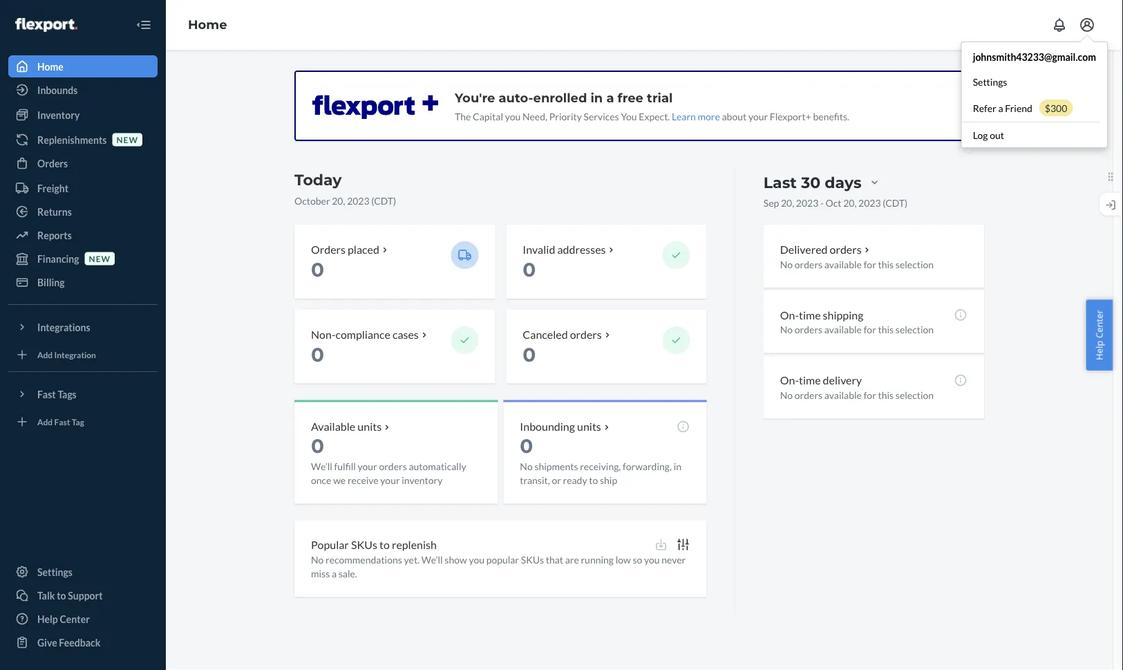 Task type: locate. For each thing, give the bounding box(es) containing it.
help center button
[[1087, 300, 1113, 371]]

no up miss
[[311, 554, 324, 566]]

invalid addresses
[[523, 242, 606, 256]]

no up 'transit,'
[[520, 461, 533, 472]]

center
[[1094, 310, 1106, 338], [60, 613, 90, 625]]

no
[[781, 258, 793, 270], [781, 324, 793, 336], [781, 389, 793, 401], [520, 461, 533, 472], [311, 554, 324, 566]]

0
[[311, 258, 324, 281], [523, 258, 536, 281], [311, 343, 324, 366], [523, 343, 536, 366], [311, 434, 324, 457], [520, 434, 533, 457]]

talk to support
[[37, 590, 103, 601]]

never
[[662, 554, 686, 566]]

3 no orders available for this selection from the top
[[781, 389, 934, 401]]

3 this from the top
[[879, 389, 894, 401]]

in up services
[[591, 90, 603, 105]]

0 vertical spatial home link
[[188, 17, 227, 32]]

no orders available for this selection down shipping
[[781, 324, 934, 336]]

2 for from the top
[[864, 324, 877, 336]]

1 vertical spatial home link
[[8, 55, 158, 77]]

help center
[[1094, 310, 1106, 360], [37, 613, 90, 625]]

receive
[[348, 474, 379, 486]]

0 horizontal spatial cdt
[[374, 195, 393, 206]]

3 selection from the top
[[896, 389, 934, 401]]

0 vertical spatial on-
[[781, 308, 799, 321]]

to left ship
[[589, 474, 598, 486]]

today october 20, 2023 ( cdt )
[[295, 170, 396, 206]]

forwarding,
[[623, 461, 672, 472]]

2 units from the left
[[577, 420, 601, 433]]

2 selection from the top
[[896, 324, 934, 336]]

selection for on-time shipping
[[896, 324, 934, 336]]

2 vertical spatial your
[[381, 474, 400, 486]]

1 vertical spatial time
[[799, 374, 821, 387]]

on- for on-time delivery
[[781, 374, 799, 387]]

0 vertical spatial home
[[188, 17, 227, 32]]

a left free
[[607, 90, 614, 105]]

0 horizontal spatial skus
[[351, 538, 377, 552]]

orders up freight
[[37, 157, 68, 169]]

freight link
[[8, 177, 158, 199]]

0 horizontal spatial 20,
[[332, 195, 345, 206]]

more
[[698, 110, 720, 122]]

home link right close navigation image
[[188, 17, 227, 32]]

home link up inbounds link
[[8, 55, 158, 77]]

1 vertical spatial selection
[[896, 324, 934, 336]]

2 vertical spatial selection
[[896, 389, 934, 401]]

0 vertical spatial for
[[864, 258, 877, 270]]

add
[[37, 350, 53, 360], [37, 417, 53, 427]]

0 horizontal spatial 2023
[[347, 195, 370, 206]]

a inside the no recommendations yet. we'll show you popular skus that are running low so you never miss a sale.
[[332, 568, 337, 579]]

no for on-time delivery
[[781, 389, 793, 401]]

add left integration at the bottom of page
[[37, 350, 53, 360]]

1 vertical spatial help
[[37, 613, 58, 625]]

0 for non-
[[311, 343, 324, 366]]

on-time shipping
[[781, 308, 864, 321]]

billing link
[[8, 271, 158, 293]]

your inside you're auto-enrolled in a free trial the capital you need, priority services you expect. learn more about your flexport+ benefits.
[[749, 110, 768, 122]]

fulfill
[[334, 461, 356, 472]]

0 vertical spatial time
[[799, 308, 821, 321]]

units up 0 no shipments receiving, forwarding, in transit, or ready to ship
[[577, 420, 601, 433]]

settings link up talk to support button
[[8, 561, 158, 583]]

2 available from the top
[[825, 324, 862, 336]]

you right show at left
[[469, 554, 485, 566]]

1 time from the top
[[799, 308, 821, 321]]

2 horizontal spatial your
[[749, 110, 768, 122]]

1 horizontal spatial skus
[[521, 554, 544, 566]]

to inside 0 no shipments receiving, forwarding, in transit, or ready to ship
[[589, 474, 598, 486]]

to inside button
[[57, 590, 66, 601]]

available for delivery
[[825, 389, 862, 401]]

1 horizontal spatial units
[[577, 420, 601, 433]]

we'll inside 0 we'll fulfill your orders automatically once we receive your inventory
[[311, 461, 333, 472]]

for for on-time delivery
[[864, 389, 877, 401]]

1 vertical spatial help center
[[37, 613, 90, 625]]

) inside "today october 20, 2023 ( cdt )"
[[393, 195, 396, 206]]

settings up talk
[[37, 566, 73, 578]]

1 horizontal spatial center
[[1094, 310, 1106, 338]]

refer a friend
[[973, 102, 1033, 114]]

no orders available for this selection down delivered orders button
[[781, 258, 934, 270]]

fast left tag
[[54, 417, 70, 427]]

time for shipping
[[799, 308, 821, 321]]

1 vertical spatial in
[[674, 461, 682, 472]]

no orders available for this selection down delivery
[[781, 389, 934, 401]]

3 available from the top
[[825, 389, 862, 401]]

a inside you're auto-enrolled in a free trial the capital you need, priority services you expect. learn more about your flexport+ benefits.
[[607, 90, 614, 105]]

0 vertical spatial selection
[[896, 258, 934, 270]]

a left sale.
[[332, 568, 337, 579]]

a right refer
[[999, 102, 1004, 114]]

0 horizontal spatial home
[[37, 61, 63, 72]]

units
[[358, 420, 382, 433], [577, 420, 601, 433]]

0 vertical spatial new
[[116, 134, 138, 144]]

2023
[[347, 195, 370, 206], [796, 197, 819, 208], [859, 197, 881, 208]]

1 horizontal spatial (
[[883, 197, 886, 208]]

feedback
[[59, 637, 101, 648]]

ship
[[600, 474, 618, 486]]

for
[[864, 258, 877, 270], [864, 324, 877, 336], [864, 389, 877, 401]]

0 horizontal spatial in
[[591, 90, 603, 105]]

your right about
[[749, 110, 768, 122]]

services
[[584, 110, 619, 122]]

0 vertical spatial to
[[589, 474, 598, 486]]

orders right delivered
[[830, 242, 862, 256]]

1 units from the left
[[358, 420, 382, 433]]

orders inside button
[[830, 242, 862, 256]]

1 vertical spatial settings link
[[8, 561, 158, 583]]

no recommendations yet. we'll show you popular skus that are running low so you never miss a sale.
[[311, 554, 686, 579]]

(
[[372, 195, 374, 206], [883, 197, 886, 208]]

1 horizontal spatial help center
[[1094, 310, 1106, 360]]

settings link down johnsmith43233@gmail.com
[[962, 69, 1108, 94]]

1 horizontal spatial orders
[[311, 242, 346, 256]]

)
[[393, 195, 396, 206], [905, 197, 908, 208]]

add down fast tags
[[37, 417, 53, 427]]

close navigation image
[[136, 17, 152, 33]]

2 add from the top
[[37, 417, 53, 427]]

shipping
[[823, 308, 864, 321]]

fast
[[37, 388, 56, 400], [54, 417, 70, 427]]

0 horizontal spatial we'll
[[311, 461, 333, 472]]

orders down on-time shipping
[[795, 324, 823, 336]]

0 inside 0 we'll fulfill your orders automatically once we receive your inventory
[[311, 434, 324, 457]]

oct
[[826, 197, 842, 208]]

cdt right oct
[[886, 197, 905, 208]]

available for shipping
[[825, 324, 862, 336]]

0 down orders placed
[[311, 258, 324, 281]]

tag
[[72, 417, 84, 427]]

2 time from the top
[[799, 374, 821, 387]]

open account menu image
[[1079, 17, 1096, 33]]

to right talk
[[57, 590, 66, 601]]

2 horizontal spatial 2023
[[859, 197, 881, 208]]

2 vertical spatial no orders available for this selection
[[781, 389, 934, 401]]

1 vertical spatial new
[[89, 253, 111, 263]]

skus left that
[[521, 554, 544, 566]]

show
[[445, 554, 467, 566]]

no inside the no recommendations yet. we'll show you popular skus that are running low so you never miss a sale.
[[311, 554, 324, 566]]

0 down invalid
[[523, 258, 536, 281]]

1 vertical spatial fast
[[54, 417, 70, 427]]

1 vertical spatial orders
[[311, 242, 346, 256]]

no down on-time shipping
[[781, 324, 793, 336]]

skus inside the no recommendations yet. we'll show you popular skus that are running low so you never miss a sale.
[[521, 554, 544, 566]]

1 on- from the top
[[781, 308, 799, 321]]

no for popular skus to replenish
[[311, 554, 324, 566]]

available
[[825, 258, 862, 270], [825, 324, 862, 336], [825, 389, 862, 401]]

benefits.
[[814, 110, 850, 122]]

new for replenishments
[[116, 134, 138, 144]]

no inside 0 no shipments receiving, forwarding, in transit, or ready to ship
[[520, 461, 533, 472]]

popular skus to replenish
[[311, 538, 437, 552]]

0 horizontal spatial units
[[358, 420, 382, 433]]

we
[[333, 474, 346, 486]]

2 vertical spatial this
[[879, 389, 894, 401]]

2 this from the top
[[879, 324, 894, 336]]

once
[[311, 474, 332, 486]]

0 horizontal spatial a
[[332, 568, 337, 579]]

sep 20, 2023 - oct 20, 2023 ( cdt )
[[764, 197, 908, 208]]

1 vertical spatial skus
[[521, 554, 544, 566]]

no orders available for this selection for delivery
[[781, 389, 934, 401]]

new up orders link
[[116, 134, 138, 144]]

delivered orders button
[[781, 241, 873, 257]]

in right forwarding,
[[674, 461, 682, 472]]

0 vertical spatial we'll
[[311, 461, 333, 472]]

1 horizontal spatial we'll
[[422, 554, 443, 566]]

1 vertical spatial your
[[358, 461, 377, 472]]

2 on- from the top
[[781, 374, 799, 387]]

we'll inside the no recommendations yet. we'll show you popular skus that are running low so you never miss a sale.
[[422, 554, 443, 566]]

1 horizontal spatial settings
[[973, 76, 1008, 87]]

a
[[607, 90, 614, 105], [999, 102, 1004, 114], [332, 568, 337, 579]]

integrations button
[[8, 316, 158, 338]]

2023 right october
[[347, 195, 370, 206]]

home right close navigation image
[[188, 17, 227, 32]]

0 horizontal spatial your
[[358, 461, 377, 472]]

20,
[[332, 195, 345, 206], [781, 197, 795, 208], [844, 197, 857, 208]]

this
[[879, 258, 894, 270], [879, 324, 894, 336], [879, 389, 894, 401]]

skus
[[351, 538, 377, 552], [521, 554, 544, 566]]

you
[[505, 110, 521, 122], [469, 554, 485, 566], [645, 554, 660, 566]]

1 vertical spatial to
[[380, 538, 390, 552]]

2 horizontal spatial to
[[589, 474, 598, 486]]

we'll up once
[[311, 461, 333, 472]]

0 vertical spatial your
[[749, 110, 768, 122]]

1 vertical spatial add
[[37, 417, 53, 427]]

to up 'recommendations'
[[380, 538, 390, 552]]

orders for orders
[[37, 157, 68, 169]]

reports
[[37, 229, 72, 241]]

0 inside 0 no shipments receiving, forwarding, in transit, or ready to ship
[[520, 434, 533, 457]]

your up receive
[[358, 461, 377, 472]]

3 for from the top
[[864, 389, 877, 401]]

2023 left -
[[796, 197, 819, 208]]

about
[[722, 110, 747, 122]]

no orders available for this selection for shipping
[[781, 324, 934, 336]]

cdt up placed
[[374, 195, 393, 206]]

on- left shipping
[[781, 308, 799, 321]]

time
[[799, 308, 821, 321], [799, 374, 821, 387]]

help center inside button
[[1094, 310, 1106, 360]]

orders left placed
[[311, 242, 346, 256]]

0 vertical spatial in
[[591, 90, 603, 105]]

0 down available
[[311, 434, 324, 457]]

0 horizontal spatial (
[[372, 195, 374, 206]]

2 horizontal spatial 20,
[[844, 197, 857, 208]]

1 vertical spatial we'll
[[422, 554, 443, 566]]

orders up "inventory"
[[379, 461, 407, 472]]

1 horizontal spatial home
[[188, 17, 227, 32]]

0 vertical spatial this
[[879, 258, 894, 270]]

2023 down 'days'
[[859, 197, 881, 208]]

that
[[546, 554, 564, 566]]

low
[[616, 554, 631, 566]]

1 vertical spatial on-
[[781, 374, 799, 387]]

0 down non-
[[311, 343, 324, 366]]

0 vertical spatial orders
[[37, 157, 68, 169]]

fast left the tags
[[37, 388, 56, 400]]

new down reports link
[[89, 253, 111, 263]]

support
[[68, 590, 103, 601]]

1 add from the top
[[37, 350, 53, 360]]

available down shipping
[[825, 324, 862, 336]]

add fast tag link
[[8, 411, 158, 433]]

available down delivered orders button
[[825, 258, 862, 270]]

on- for on-time shipping
[[781, 308, 799, 321]]

available units
[[311, 420, 382, 433]]

1 vertical spatial available
[[825, 324, 862, 336]]

home up inbounds on the left
[[37, 61, 63, 72]]

replenishments
[[37, 134, 107, 146]]

settings up refer
[[973, 76, 1008, 87]]

1 horizontal spatial 2023
[[796, 197, 819, 208]]

0 vertical spatial help
[[1094, 341, 1106, 360]]

orders
[[37, 157, 68, 169], [311, 242, 346, 256]]

settings
[[973, 76, 1008, 87], [37, 566, 73, 578]]

2 vertical spatial to
[[57, 590, 66, 601]]

( right oct
[[883, 197, 886, 208]]

on-
[[781, 308, 799, 321], [781, 374, 799, 387]]

your right receive
[[381, 474, 400, 486]]

settings link
[[962, 69, 1108, 94], [8, 561, 158, 583]]

0 vertical spatial available
[[825, 258, 862, 270]]

1 horizontal spatial you
[[505, 110, 521, 122]]

0 for invalid
[[523, 258, 536, 281]]

1 vertical spatial no orders available for this selection
[[781, 324, 934, 336]]

0 for orders
[[311, 258, 324, 281]]

0 vertical spatial skus
[[351, 538, 377, 552]]

units for inbounding units
[[577, 420, 601, 433]]

we'll right yet.
[[422, 554, 443, 566]]

0 horizontal spatial settings
[[37, 566, 73, 578]]

we'll
[[311, 461, 333, 472], [422, 554, 443, 566]]

you're
[[455, 90, 495, 105]]

on- left delivery
[[781, 374, 799, 387]]

1 vertical spatial center
[[60, 613, 90, 625]]

0 down inbounding
[[520, 434, 533, 457]]

in
[[591, 90, 603, 105], [674, 461, 682, 472]]

20, right oct
[[844, 197, 857, 208]]

0 horizontal spatial help
[[37, 613, 58, 625]]

integrations
[[37, 321, 90, 333]]

0 horizontal spatial center
[[60, 613, 90, 625]]

available down delivery
[[825, 389, 862, 401]]

popular
[[487, 554, 519, 566]]

0 horizontal spatial orders
[[37, 157, 68, 169]]

you right so
[[645, 554, 660, 566]]

2 horizontal spatial a
[[999, 102, 1004, 114]]

2 vertical spatial for
[[864, 389, 877, 401]]

1 horizontal spatial a
[[607, 90, 614, 105]]

fast inside dropdown button
[[37, 388, 56, 400]]

2 vertical spatial available
[[825, 389, 862, 401]]

2 no orders available for this selection from the top
[[781, 324, 934, 336]]

( up placed
[[372, 195, 374, 206]]

1 available from the top
[[825, 258, 862, 270]]

0 vertical spatial add
[[37, 350, 53, 360]]

center inside button
[[1094, 310, 1106, 338]]

non-
[[311, 327, 336, 341]]

20, right october
[[332, 195, 345, 206]]

1 horizontal spatial in
[[674, 461, 682, 472]]

0 vertical spatial settings link
[[962, 69, 1108, 94]]

0 horizontal spatial home link
[[8, 55, 158, 77]]

0 horizontal spatial )
[[393, 195, 396, 206]]

0 horizontal spatial to
[[57, 590, 66, 601]]

1 selection from the top
[[896, 258, 934, 270]]

0 vertical spatial fast
[[37, 388, 56, 400]]

units right available
[[358, 420, 382, 433]]

1 vertical spatial for
[[864, 324, 877, 336]]

help
[[1094, 341, 1106, 360], [37, 613, 58, 625]]

returns
[[37, 206, 72, 217]]

no down on-time delivery
[[781, 389, 793, 401]]

invalid
[[523, 242, 556, 256]]

you down auto-
[[505, 110, 521, 122]]

0 horizontal spatial new
[[89, 253, 111, 263]]

skus up 'recommendations'
[[351, 538, 377, 552]]

0 down canceled
[[523, 343, 536, 366]]

time left delivery
[[799, 374, 821, 387]]

orders right canceled
[[570, 327, 602, 341]]

1 horizontal spatial home link
[[188, 17, 227, 32]]

time left shipping
[[799, 308, 821, 321]]

1 horizontal spatial )
[[905, 197, 908, 208]]

in inside 0 no shipments receiving, forwarding, in transit, or ready to ship
[[674, 461, 682, 472]]

delivered
[[781, 242, 828, 256]]

0 vertical spatial center
[[1094, 310, 1106, 338]]

1 vertical spatial this
[[879, 324, 894, 336]]

20, right 'sep'
[[781, 197, 795, 208]]

add inside 'link'
[[37, 350, 53, 360]]

1 no orders available for this selection from the top
[[781, 258, 934, 270]]

selection
[[896, 258, 934, 270], [896, 324, 934, 336], [896, 389, 934, 401]]

1 vertical spatial settings
[[37, 566, 73, 578]]

enrolled
[[534, 90, 587, 105]]

flexport logo image
[[15, 18, 77, 32]]

orders for orders placed
[[311, 242, 346, 256]]

1 horizontal spatial new
[[116, 134, 138, 144]]



Task type: vqa. For each thing, say whether or not it's contained in the screenshot.
invalid addresses
yes



Task type: describe. For each thing, give the bounding box(es) containing it.
no down delivered
[[781, 258, 793, 270]]

help center link
[[8, 608, 158, 630]]

free
[[618, 90, 644, 105]]

inventory link
[[8, 104, 158, 126]]

fast tags
[[37, 388, 77, 400]]

time for delivery
[[799, 374, 821, 387]]

in inside you're auto-enrolled in a free trial the capital you need, priority services you expect. learn more about your flexport+ benefits.
[[591, 90, 603, 105]]

0 no shipments receiving, forwarding, in transit, or ready to ship
[[520, 434, 682, 486]]

add for add integration
[[37, 350, 53, 360]]

add integration
[[37, 350, 96, 360]]

available
[[311, 420, 356, 433]]

2 horizontal spatial you
[[645, 554, 660, 566]]

cases
[[393, 327, 419, 341]]

add fast tag
[[37, 417, 84, 427]]

log out button
[[962, 122, 1101, 147]]

or
[[552, 474, 561, 486]]

last 30 days
[[764, 173, 862, 192]]

inbounding units
[[520, 420, 601, 433]]

$300
[[1045, 102, 1068, 114]]

priority
[[550, 110, 582, 122]]

selection for on-time delivery
[[896, 389, 934, 401]]

give
[[37, 637, 57, 648]]

last
[[764, 173, 797, 192]]

returns link
[[8, 201, 158, 223]]

need,
[[523, 110, 548, 122]]

this for delivery
[[879, 389, 894, 401]]

help inside help center link
[[37, 613, 58, 625]]

compliance
[[336, 327, 391, 341]]

tags
[[58, 388, 77, 400]]

you
[[621, 110, 637, 122]]

0 horizontal spatial help center
[[37, 613, 90, 625]]

transit,
[[520, 474, 550, 486]]

refer
[[973, 102, 997, 114]]

non-compliance cases
[[311, 327, 419, 341]]

friend
[[1006, 102, 1033, 114]]

recommendations
[[326, 554, 402, 566]]

days
[[825, 173, 862, 192]]

integration
[[54, 350, 96, 360]]

fast tags button
[[8, 383, 158, 405]]

replenish
[[392, 538, 437, 552]]

reports link
[[8, 224, 158, 246]]

1 this from the top
[[879, 258, 894, 270]]

units for available units
[[358, 420, 382, 433]]

this for shipping
[[879, 324, 894, 336]]

yet.
[[404, 554, 420, 566]]

receiving,
[[580, 461, 621, 472]]

inbounding
[[520, 420, 575, 433]]

on-time delivery
[[781, 374, 862, 387]]

orders down delivered
[[795, 258, 823, 270]]

1 horizontal spatial settings link
[[962, 69, 1108, 94]]

today
[[295, 170, 342, 189]]

ready
[[563, 474, 587, 486]]

expect.
[[639, 110, 670, 122]]

capital
[[473, 110, 503, 122]]

0 vertical spatial settings
[[973, 76, 1008, 87]]

give feedback
[[37, 637, 101, 648]]

1 vertical spatial home
[[37, 61, 63, 72]]

inventory
[[402, 474, 443, 486]]

open notifications image
[[1052, 17, 1068, 33]]

delivered orders
[[781, 242, 862, 256]]

johnsmith43233@gmail.com link
[[962, 44, 1108, 69]]

the
[[455, 110, 471, 122]]

miss
[[311, 568, 330, 579]]

log
[[973, 129, 989, 141]]

billing
[[37, 276, 65, 288]]

-
[[821, 197, 824, 208]]

orders placed
[[311, 242, 380, 256]]

for for on-time shipping
[[864, 324, 877, 336]]

0 for canceled
[[523, 343, 536, 366]]

20, inside "today october 20, 2023 ( cdt )"
[[332, 195, 345, 206]]

automatically
[[409, 461, 467, 472]]

talk to support button
[[8, 584, 158, 606]]

you inside you're auto-enrolled in a free trial the capital you need, priority services you expect. learn more about your flexport+ benefits.
[[505, 110, 521, 122]]

1 horizontal spatial your
[[381, 474, 400, 486]]

30
[[802, 173, 821, 192]]

financing
[[37, 253, 79, 265]]

inbounds
[[37, 84, 78, 96]]

1 horizontal spatial to
[[380, 538, 390, 552]]

are
[[565, 554, 579, 566]]

sale.
[[339, 568, 357, 579]]

help inside help center button
[[1094, 341, 1106, 360]]

sep
[[764, 197, 779, 208]]

talk
[[37, 590, 55, 601]]

learn more link
[[672, 110, 720, 122]]

auto-
[[499, 90, 534, 105]]

so
[[633, 554, 643, 566]]

1 horizontal spatial cdt
[[886, 197, 905, 208]]

0 horizontal spatial you
[[469, 554, 485, 566]]

0 we'll fulfill your orders automatically once we receive your inventory
[[311, 434, 467, 486]]

shipments
[[535, 461, 578, 472]]

orders inside 0 we'll fulfill your orders automatically once we receive your inventory
[[379, 461, 407, 472]]

( inside "today october 20, 2023 ( cdt )"
[[372, 195, 374, 206]]

no for on-time shipping
[[781, 324, 793, 336]]

placed
[[348, 242, 380, 256]]

orders link
[[8, 152, 158, 174]]

add for add fast tag
[[37, 417, 53, 427]]

give feedback button
[[8, 631, 158, 653]]

new for financing
[[89, 253, 111, 263]]

orders down on-time delivery
[[795, 389, 823, 401]]

flexport+
[[770, 110, 812, 122]]

1 for from the top
[[864, 258, 877, 270]]

0 horizontal spatial settings link
[[8, 561, 158, 583]]

johnsmith43233@gmail.com
[[973, 51, 1097, 63]]

inventory
[[37, 109, 80, 121]]

cdt inside "today october 20, 2023 ( cdt )"
[[374, 195, 393, 206]]

log out
[[973, 129, 1005, 141]]

out
[[990, 129, 1005, 141]]

2023 inside "today october 20, 2023 ( cdt )"
[[347, 195, 370, 206]]

1 horizontal spatial 20,
[[781, 197, 795, 208]]

inbounds link
[[8, 79, 158, 101]]

freight
[[37, 182, 69, 194]]



